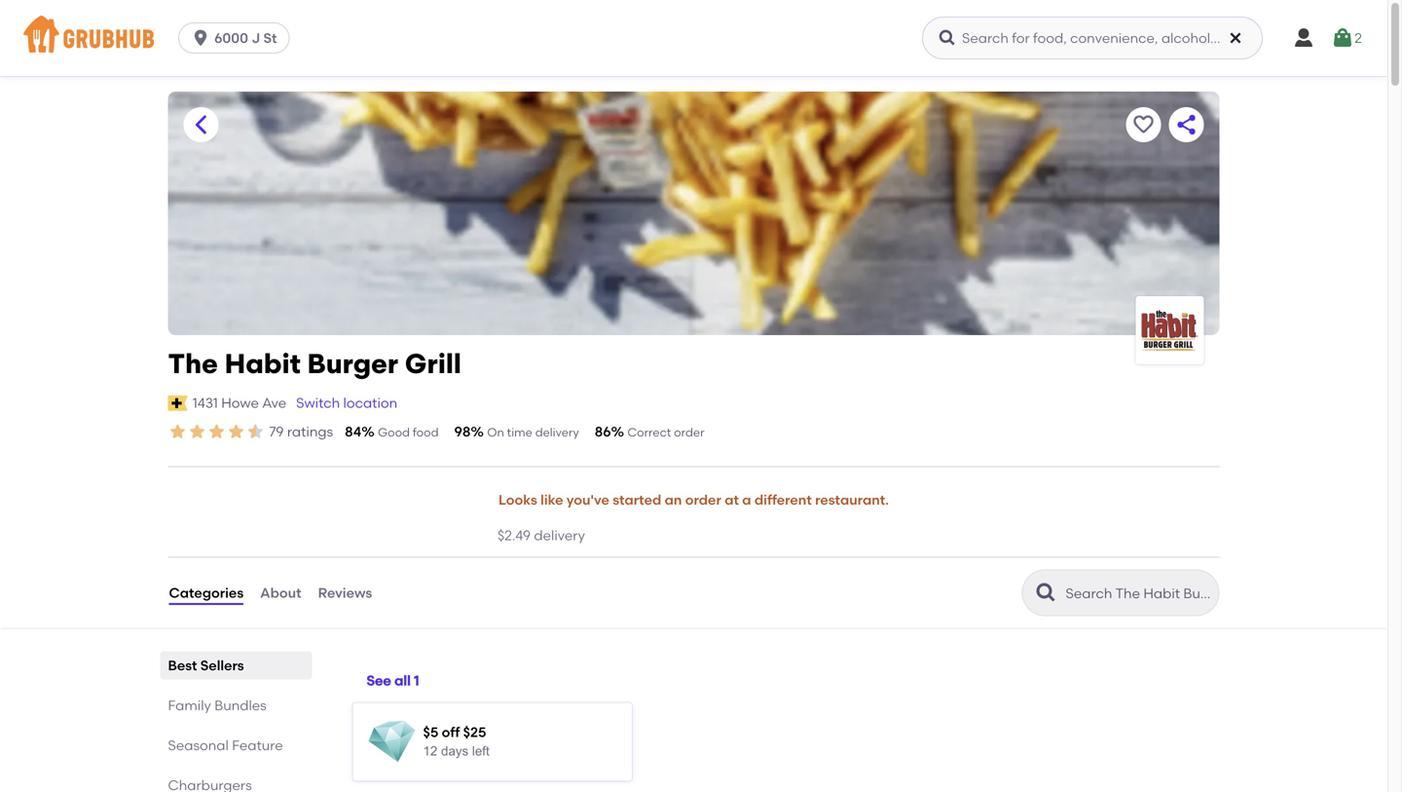 Task type: vqa. For each thing, say whether or not it's contained in the screenshot.
86
yes



Task type: describe. For each thing, give the bounding box(es) containing it.
12
[[423, 744, 438, 759]]

reviews button
[[317, 558, 373, 628]]

see all 1
[[367, 672, 420, 689]]

save this restaurant button
[[1127, 107, 1162, 142]]

switch location button
[[295, 392, 399, 414]]

categories button
[[168, 558, 245, 628]]

all
[[395, 672, 411, 689]]

6000
[[214, 30, 248, 46]]

looks
[[499, 492, 538, 508]]

79
[[269, 423, 284, 440]]

1431
[[193, 395, 218, 411]]

caret left icon image
[[189, 113, 213, 136]]

see
[[367, 672, 391, 689]]

location
[[343, 395, 398, 411]]

$5 off $25 12 days left
[[423, 724, 490, 759]]

svg image inside 2 button
[[1332, 26, 1355, 50]]

started
[[613, 492, 662, 508]]

order inside button
[[686, 492, 722, 508]]

ave
[[262, 395, 287, 411]]

1431 howe ave
[[193, 395, 287, 411]]

correct
[[628, 425, 672, 439]]

86
[[595, 423, 611, 440]]

an
[[665, 492, 682, 508]]

main navigation navigation
[[0, 0, 1388, 76]]

rewards image
[[369, 719, 416, 765]]

save this restaurant image
[[1133, 113, 1156, 136]]

burger
[[307, 347, 399, 380]]

$5
[[423, 724, 439, 741]]

1431 howe ave button
[[192, 392, 288, 414]]

family bundles
[[168, 697, 267, 714]]

1 horizontal spatial svg image
[[1293, 26, 1316, 50]]

looks like you've started an order at a different restaurant.
[[499, 492, 889, 508]]

subscription pass image
[[168, 395, 188, 411]]

food
[[413, 425, 439, 439]]

$2.49
[[498, 527, 531, 543]]

feature
[[232, 737, 283, 754]]

98
[[455, 423, 471, 440]]

categories
[[169, 584, 244, 601]]

family
[[168, 697, 211, 714]]

reviews
[[318, 584, 372, 601]]

you've
[[567, 492, 610, 508]]

seasonal feature
[[168, 737, 283, 754]]

best sellers
[[168, 657, 244, 674]]

1 horizontal spatial svg image
[[1229, 30, 1244, 46]]

svg image inside 6000 j st button
[[191, 28, 211, 48]]

howe
[[221, 395, 259, 411]]

habit
[[225, 347, 301, 380]]

like
[[541, 492, 564, 508]]

6000 j st button
[[178, 22, 298, 54]]

see all 1 button
[[367, 663, 420, 698]]



Task type: locate. For each thing, give the bounding box(es) containing it.
off
[[442, 724, 460, 741]]

restaurant.
[[816, 492, 889, 508]]

6000 j st
[[214, 30, 277, 46]]

1 vertical spatial order
[[686, 492, 722, 508]]

delivery right time
[[536, 425, 579, 439]]

grill
[[405, 347, 462, 380]]

time
[[507, 425, 533, 439]]

at
[[725, 492, 739, 508]]

about button
[[259, 558, 303, 628]]

the habit burger grill
[[168, 347, 462, 380]]

left
[[472, 744, 490, 759]]

switch location
[[296, 395, 398, 411]]

on time delivery
[[487, 425, 579, 439]]

a
[[743, 492, 752, 508]]

correct order
[[628, 425, 705, 439]]

1
[[414, 672, 420, 689]]

1 vertical spatial delivery
[[534, 527, 585, 543]]

on
[[487, 425, 504, 439]]

$2.49 delivery
[[498, 527, 585, 543]]

search icon image
[[1035, 581, 1059, 605]]

2 horizontal spatial svg image
[[1332, 26, 1355, 50]]

order right correct
[[674, 425, 705, 439]]

ratings
[[287, 423, 333, 440]]

Search for food, convenience, alcohol... search field
[[923, 17, 1264, 59]]

order
[[674, 425, 705, 439], [686, 492, 722, 508]]

79 ratings
[[269, 423, 333, 440]]

svg image
[[191, 28, 211, 48], [1229, 30, 1244, 46]]

about
[[260, 584, 302, 601]]

good
[[378, 425, 410, 439]]

st
[[264, 30, 277, 46]]

$25
[[463, 724, 487, 741]]

different
[[755, 492, 812, 508]]

84
[[345, 423, 362, 440]]

the habit burger grill logo image
[[1136, 304, 1205, 357]]

Search The Habit Burger Grill search field
[[1064, 584, 1213, 603]]

0 vertical spatial delivery
[[536, 425, 579, 439]]

delivery down like
[[534, 527, 585, 543]]

0 vertical spatial order
[[674, 425, 705, 439]]

looks like you've started an order at a different restaurant. button
[[498, 479, 890, 522]]

days
[[441, 744, 469, 759]]

order left at
[[686, 492, 722, 508]]

the
[[168, 347, 218, 380]]

best
[[168, 657, 197, 674]]

svg image
[[1293, 26, 1316, 50], [1332, 26, 1355, 50], [938, 28, 958, 48]]

j
[[252, 30, 260, 46]]

sellers
[[200, 657, 244, 674]]

bundles
[[215, 697, 267, 714]]

delivery
[[536, 425, 579, 439], [534, 527, 585, 543]]

2 button
[[1332, 20, 1363, 56]]

0 horizontal spatial svg image
[[938, 28, 958, 48]]

2
[[1355, 30, 1363, 46]]

good food
[[378, 425, 439, 439]]

share icon image
[[1175, 113, 1199, 136]]

seasonal
[[168, 737, 229, 754]]

0 horizontal spatial svg image
[[191, 28, 211, 48]]

switch
[[296, 395, 340, 411]]

star icon image
[[168, 422, 188, 441], [188, 422, 207, 441], [207, 422, 227, 441], [227, 422, 246, 441], [246, 422, 265, 441], [246, 422, 265, 441]]



